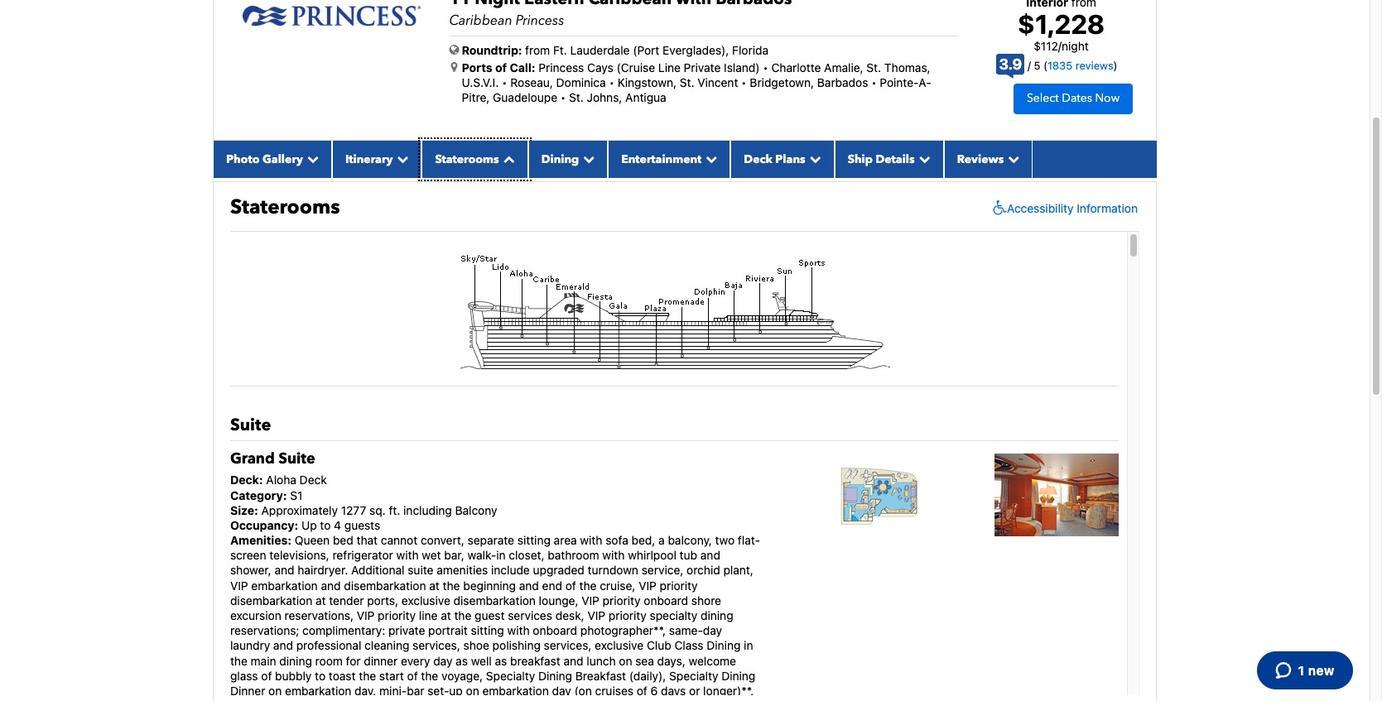 Task type: locate. For each thing, give the bounding box(es) containing it.
1 horizontal spatial deck
[[744, 151, 773, 167]]

0 vertical spatial staterooms
[[435, 151, 499, 167]]

exclusive up line
[[402, 594, 451, 608]]

roseau, dominica • kingstown, st. vincent • bridgetown, barbados •
[[507, 75, 877, 89]]

6 chevron down image from the left
[[915, 153, 931, 165]]

1 horizontal spatial as
[[495, 654, 507, 668]]

suite
[[408, 564, 434, 578]]

shore
[[692, 594, 722, 608]]

deck plans
[[744, 151, 806, 167]]

dining
[[541, 151, 579, 167], [707, 639, 741, 653], [538, 669, 572, 683], [722, 669, 756, 683]]

suite
[[230, 414, 271, 436], [279, 449, 315, 470]]

suite up the aloha
[[279, 449, 315, 470]]

category: s1 size: approximately 1277 sq. ft. including balcony occupancy: up to 4 guests amenities:
[[230, 488, 497, 548]]

the up portrait
[[454, 609, 472, 623]]

including
[[404, 503, 452, 517]]

chevron down image for entertainment
[[702, 153, 718, 165]]

bed,
[[632, 534, 656, 548]]

services,
[[413, 639, 460, 653], [544, 639, 592, 653]]

/ left 5
[[1028, 59, 1031, 72]]

refrigerator
[[333, 549, 393, 563]]

longer)**,
[[703, 684, 754, 698]]

sitting up the closet,
[[518, 534, 551, 548]]

princess down ft.
[[539, 60, 584, 74]]

reviews
[[957, 151, 1004, 167]]

1 horizontal spatial services,
[[544, 639, 592, 653]]

accessibility
[[1007, 201, 1074, 215]]

set-
[[428, 684, 449, 698]]

staterooms down gallery
[[230, 194, 340, 221]]

0 vertical spatial sitting
[[518, 534, 551, 548]]

dining button
[[528, 141, 608, 178]]

st. down private
[[680, 75, 695, 89]]

chevron down image left reviews
[[915, 153, 931, 165]]

of down 'every'
[[407, 669, 418, 683]]

2 services, from the left
[[544, 639, 592, 653]]

0 horizontal spatial disembarkation
[[230, 594, 312, 608]]

0 vertical spatial /
[[1059, 39, 1062, 53]]

sitting down guest
[[471, 624, 504, 638]]

• down dominica
[[561, 90, 566, 104]]

cruises
[[595, 684, 634, 698]]

well
[[471, 654, 492, 668]]

staterooms button
[[422, 141, 528, 178]]

0 horizontal spatial specialty
[[486, 669, 535, 683]]

st.
[[867, 60, 882, 74], [680, 75, 695, 89], [569, 90, 584, 104]]

sq.
[[370, 503, 386, 517]]

pitre,
[[462, 90, 490, 104]]

1 chevron down image from the left
[[303, 153, 319, 165]]

1 horizontal spatial in
[[744, 639, 753, 653]]

information
[[1077, 201, 1138, 215]]

0 vertical spatial exclusive
[[402, 594, 451, 608]]

complimentary:
[[303, 624, 385, 638]]

chevron down image left deck plans
[[702, 153, 718, 165]]

specialty up or
[[669, 669, 719, 683]]

select
[[1027, 91, 1059, 106]]

suite inside grand suite deck: aloha deck
[[279, 449, 315, 470]]

1 horizontal spatial dining
[[701, 609, 734, 623]]

0 horizontal spatial /
[[1028, 59, 1031, 72]]

chevron down image inside photo gallery dropdown button
[[303, 153, 319, 165]]

dates
[[1062, 91, 1093, 106]]

chevron down image inside itinerary dropdown button
[[393, 153, 409, 165]]

deck left plans
[[744, 151, 773, 167]]

whirlpool
[[628, 549, 677, 563]]

occupancy:
[[230, 518, 298, 533]]

st. down dominica
[[569, 90, 584, 104]]

chevron down image for ship details
[[915, 153, 931, 165]]

0 horizontal spatial deck
[[300, 473, 327, 487]]

1 vertical spatial dining
[[279, 654, 312, 668]]

the up glass
[[230, 654, 248, 668]]

entertainment button
[[608, 141, 731, 178]]

chevron down image inside entertainment dropdown button
[[702, 153, 718, 165]]

)
[[1114, 59, 1118, 72]]

to
[[320, 518, 331, 533], [315, 669, 326, 683]]

chevron down image inside deck plans dropdown button
[[806, 153, 821, 165]]

(cruise
[[617, 60, 655, 74]]

princess up "from"
[[516, 11, 564, 29]]

orchid
[[687, 564, 720, 578]]

main
[[251, 654, 276, 668]]

0 vertical spatial day
[[703, 624, 722, 638]]

chevron down image left staterooms "dropdown button"
[[393, 153, 409, 165]]

in up include
[[496, 549, 506, 563]]

staterooms inside "dropdown button"
[[435, 151, 499, 167]]

embarkation
[[251, 579, 318, 593], [285, 684, 352, 698], [483, 684, 549, 698], [606, 699, 673, 702]]

services, down portrait
[[413, 639, 460, 653]]

st. inside charlotte amalie, st. thomas, u.s.v.i.
[[867, 60, 882, 74]]

$1,228 $112 / night
[[1018, 8, 1105, 53]]

in up longer)**,
[[744, 639, 753, 653]]

at up portrait
[[441, 609, 451, 623]]

with up bathroom
[[580, 534, 603, 548]]

vip up 'desk,'
[[582, 594, 600, 608]]

line
[[658, 60, 681, 74]]

every
[[401, 654, 430, 668]]

1 vertical spatial exclusive
[[595, 639, 644, 653]]

hairdryer.
[[298, 564, 348, 578]]

st. up pointe-
[[867, 60, 882, 74]]

the up set-
[[421, 669, 438, 683]]

onboard up the specialty
[[644, 594, 688, 608]]

wheelchair image
[[989, 200, 1007, 217]]

photographer**,
[[581, 624, 666, 638]]

princess
[[516, 11, 564, 29], [539, 60, 584, 74]]

0 horizontal spatial exclusive
[[402, 594, 451, 608]]

4
[[334, 518, 341, 533]]

1 vertical spatial /
[[1028, 59, 1031, 72]]

for
[[346, 654, 361, 668]]

flat-
[[738, 534, 760, 548]]

services
[[508, 609, 553, 623]]

chevron down image inside ship details dropdown button
[[915, 153, 931, 165]]

day up voyage,
[[433, 654, 453, 668]]

day up class on the bottom
[[703, 624, 722, 638]]

itinerary
[[345, 151, 393, 167]]

priority
[[660, 579, 698, 593], [603, 594, 641, 608], [378, 609, 416, 623], [609, 609, 647, 623]]

disembarkation up guest
[[454, 594, 536, 608]]

chevron down image inside 'dining' dropdown button
[[579, 153, 595, 165]]

2 horizontal spatial st.
[[867, 60, 882, 74]]

2 vertical spatial at
[[441, 609, 451, 623]]

0 horizontal spatial services,
[[413, 639, 460, 653]]

private
[[389, 624, 425, 638]]

of left 6
[[637, 684, 648, 698]]

amenities:
[[230, 534, 292, 548]]

0 horizontal spatial at
[[316, 594, 326, 608]]

specialty up 'welcome
[[486, 669, 535, 683]]

1 vertical spatial deck
[[300, 473, 327, 487]]

same-
[[669, 624, 703, 638]]

and up orchid
[[701, 549, 721, 563]]

of down main
[[261, 669, 272, 683]]

globe image
[[449, 44, 459, 55]]

dining right chevron up image
[[541, 151, 579, 167]]

1 vertical spatial sitting
[[471, 624, 504, 638]]

0 horizontal spatial as
[[456, 654, 468, 668]]

include
[[491, 564, 530, 578]]

• up bridgetown,
[[763, 60, 769, 74]]

exclusive down photographer**,
[[595, 639, 644, 653]]

services, down 'desk,'
[[544, 639, 592, 653]]

0 vertical spatial deck
[[744, 151, 773, 167]]

0 vertical spatial dining
[[701, 609, 734, 623]]

5 chevron down image from the left
[[806, 153, 821, 165]]

as right well
[[495, 654, 507, 668]]

of right end
[[566, 579, 576, 593]]

canapes
[[325, 699, 370, 702]]

0 vertical spatial onboard
[[644, 594, 688, 608]]

4 chevron down image from the left
[[702, 153, 718, 165]]

6
[[651, 684, 658, 698]]

ports,
[[367, 594, 399, 608]]

that
[[357, 534, 378, 548]]

chevron down image left ship
[[806, 153, 821, 165]]

approximately
[[261, 503, 338, 517]]

ft.
[[553, 43, 567, 57]]

of down roundtrip:
[[495, 60, 507, 74]]

0 vertical spatial st.
[[867, 60, 882, 74]]

dining inside dropdown button
[[541, 151, 579, 167]]

embarkation up evening at bottom left
[[285, 684, 352, 698]]

1 horizontal spatial st.
[[680, 75, 695, 89]]

1 horizontal spatial at
[[429, 579, 440, 593]]

tub
[[680, 549, 698, 563]]

with
[[580, 534, 603, 548], [396, 549, 419, 563], [603, 549, 625, 563], [507, 624, 530, 638]]

0 horizontal spatial sitting
[[471, 624, 504, 638]]

and left end
[[519, 579, 539, 593]]

2 horizontal spatial day
[[703, 624, 722, 638]]

3 chevron down image from the left
[[579, 153, 595, 165]]

caribbean princess staterooms image
[[459, 252, 890, 370]]

private
[[684, 60, 721, 74]]

to left the 4
[[320, 518, 331, 533]]

1 horizontal spatial day
[[552, 684, 571, 698]]

room
[[315, 654, 343, 668]]

0 vertical spatial suite
[[230, 414, 271, 436]]

priority down service,
[[660, 579, 698, 593]]

0 horizontal spatial st.
[[569, 90, 584, 104]]

disembarkation up ports,
[[344, 579, 426, 593]]

staterooms down pitre,
[[435, 151, 499, 167]]

2 chevron down image from the left
[[393, 153, 409, 165]]

separate
[[468, 534, 514, 548]]

deck inside grand suite deck: aloha deck
[[300, 473, 327, 487]]

vip down service,
[[639, 579, 657, 593]]

amalie,
[[824, 60, 864, 74]]

ship details button
[[835, 141, 944, 178]]

queen
[[295, 534, 330, 548]]

goodies'
[[541, 699, 586, 702]]

breakfast
[[510, 654, 561, 668]]

deck
[[744, 151, 773, 167], [300, 473, 327, 487]]

/ inside 3.9 / 5 ( 1835 reviews )
[[1028, 59, 1031, 72]]

0 horizontal spatial onboard
[[533, 624, 577, 638]]

disembarkation up the excursion
[[230, 594, 312, 608]]

0 horizontal spatial staterooms
[[230, 194, 340, 221]]

dining down shore
[[701, 609, 734, 623]]

1 vertical spatial to
[[315, 669, 326, 683]]

chevron down image down johns,
[[579, 153, 595, 165]]

at up reservations, at the left bottom of the page
[[316, 594, 326, 608]]

0 vertical spatial to
[[320, 518, 331, 533]]

1 horizontal spatial staterooms
[[435, 151, 499, 167]]

0 horizontal spatial suite
[[230, 414, 271, 436]]

ship details
[[848, 151, 915, 167]]

•
[[763, 60, 769, 74], [502, 75, 507, 89], [609, 75, 615, 89], [742, 75, 747, 89], [872, 75, 877, 89], [561, 90, 566, 104]]

suite up grand
[[230, 414, 271, 436]]

the up 'day,'
[[359, 669, 376, 683]]

/ inside $1,228 $112 / night
[[1059, 39, 1062, 53]]

1 vertical spatial day
[[433, 654, 453, 668]]

chevron down image left itinerary in the left top of the page
[[303, 153, 319, 165]]

walk-
[[468, 549, 496, 563]]

queen bed that cannot convert, separate sitting area with sofa bed, a balcony, two flat- screen televisions, refrigerator with wet bar, walk-in closet, bathroom with whirlpool tub and shower, and hairdryer. additional suite amenities include upgraded turndown service, orchid plant, vip embarkation and disembarkation at the beginning and end of the cruise, vip priority disembarkation at tender ports, exclusive disembarkation lounge, vip priority onboard shore excursion reservations, vip priority line at the guest services desk, vip priority specialty dining reservations; complimentary: private portrait sitting with onboard photographer**, same-day laundry and professional cleaning services, shoe polishing services, exclusive club class dining in the main dining room for dinner every day as well as breakfast and lunch on sea days, welcome glass of bubbly to toast the start of the voyage, specialty dining breakfast (daily), specialty dining dinner on embarkation day, mini-bar set-up on embarkation day (on cruises of 6 days or longer)**, premium evening canapes upon request, chef's 'welcome goodies' on embarkation day*
[[230, 534, 763, 702]]

/ up 3.9 / 5 ( 1835 reviews )
[[1059, 39, 1062, 53]]

1 horizontal spatial /
[[1059, 39, 1062, 53]]

balcony,
[[668, 534, 712, 548]]

dining up bubbly
[[279, 654, 312, 668]]

deck up s1
[[300, 473, 327, 487]]

itinerary button
[[332, 141, 422, 178]]

onboard down 'desk,'
[[533, 624, 577, 638]]

disembarkation
[[344, 579, 426, 593], [230, 594, 312, 608], [454, 594, 536, 608]]

upgraded
[[533, 564, 585, 578]]

1 services, from the left
[[413, 639, 460, 653]]

1 horizontal spatial specialty
[[669, 669, 719, 683]]

(
[[1044, 59, 1048, 72]]

1 horizontal spatial exclusive
[[595, 639, 644, 653]]

the
[[443, 579, 460, 593], [579, 579, 597, 593], [454, 609, 472, 623], [230, 654, 248, 668], [359, 669, 376, 683], [421, 669, 438, 683]]

1 vertical spatial at
[[316, 594, 326, 608]]

2 horizontal spatial at
[[441, 609, 451, 623]]

as up voyage,
[[456, 654, 468, 668]]

of
[[495, 60, 507, 74], [566, 579, 576, 593], [261, 669, 272, 683], [407, 669, 418, 683], [637, 684, 648, 698]]

sofa
[[606, 534, 629, 548]]

and down televisions,
[[275, 564, 295, 578]]

1 horizontal spatial suite
[[279, 449, 315, 470]]

chevron down image
[[303, 153, 319, 165], [393, 153, 409, 165], [579, 153, 595, 165], [702, 153, 718, 165], [806, 153, 821, 165], [915, 153, 931, 165]]

on up "chef's"
[[466, 684, 479, 698]]

1 vertical spatial suite
[[279, 449, 315, 470]]

to down room
[[315, 669, 326, 683]]

day up "goodies'"
[[552, 684, 571, 698]]

at down suite at the left bottom of page
[[429, 579, 440, 593]]

0 horizontal spatial in
[[496, 549, 506, 563]]

shoe
[[464, 639, 489, 653]]



Task type: describe. For each thing, give the bounding box(es) containing it.
reservations;
[[230, 624, 299, 638]]

ports
[[462, 60, 493, 74]]

photo gallery
[[226, 151, 303, 167]]

2 vertical spatial day
[[552, 684, 571, 698]]

welcome
[[689, 654, 736, 668]]

or
[[689, 684, 700, 698]]

1 vertical spatial st.
[[680, 75, 695, 89]]

night
[[1062, 39, 1089, 53]]

pointe-a- pitre, guadeloupe
[[462, 75, 932, 104]]

aloha
[[266, 473, 296, 487]]

vip down ports,
[[357, 609, 375, 623]]

breakfast
[[576, 669, 626, 683]]

and left lunch
[[564, 654, 584, 668]]

chevron up image
[[499, 153, 515, 165]]

1 horizontal spatial sitting
[[518, 534, 551, 548]]

priority down cruise,
[[603, 594, 641, 608]]

accessibility information
[[1007, 201, 1138, 215]]

laundry
[[230, 639, 270, 653]]

1 vertical spatial princess
[[539, 60, 584, 74]]

0 horizontal spatial dining
[[279, 654, 312, 668]]

(daily),
[[629, 669, 666, 683]]

• left pointe-
[[872, 75, 877, 89]]

plans
[[776, 151, 806, 167]]

deck plans button
[[731, 141, 835, 178]]

3.9
[[1000, 56, 1022, 73]]

excursion
[[230, 609, 281, 623]]

size:
[[230, 503, 258, 517]]

guests
[[344, 518, 380, 533]]

3.9 / 5 ( 1835 reviews )
[[1000, 56, 1118, 73]]

bed
[[333, 534, 353, 548]]

2 horizontal spatial disembarkation
[[454, 594, 536, 608]]

st. johns, antigua
[[566, 90, 667, 104]]

bubbly
[[275, 669, 312, 683]]

start
[[379, 669, 404, 683]]

dining up longer)**,
[[722, 669, 756, 683]]

screen
[[230, 549, 266, 563]]

voyage,
[[442, 669, 483, 683]]

embarkation down 6
[[606, 699, 673, 702]]

vip down 'shower,'
[[230, 579, 248, 593]]

category:
[[230, 488, 287, 502]]

entertainment
[[621, 151, 702, 167]]

island)
[[724, 60, 760, 74]]

tender
[[329, 594, 364, 608]]

1 vertical spatial onboard
[[533, 624, 577, 638]]

1 specialty from the left
[[486, 669, 535, 683]]

cleaning
[[365, 639, 410, 653]]

dining down breakfast
[[538, 669, 572, 683]]

on left sea
[[619, 654, 632, 668]]

grand
[[230, 449, 275, 470]]

embarkation down televisions,
[[251, 579, 318, 593]]

dominica
[[556, 75, 606, 89]]

mini-
[[380, 684, 407, 698]]

dining up 'welcome'
[[707, 639, 741, 653]]

2 specialty from the left
[[669, 669, 719, 683]]

1 horizontal spatial onboard
[[644, 594, 688, 608]]

$1,228 main content
[[205, 0, 1166, 702]]

select          dates now link
[[1014, 84, 1133, 114]]

vip right 'desk,'
[[588, 609, 606, 623]]

upon
[[373, 699, 400, 702]]

• up st. johns, antigua
[[609, 75, 615, 89]]

cannot
[[381, 534, 418, 548]]

chef's
[[451, 699, 483, 702]]

deck inside dropdown button
[[744, 151, 773, 167]]

0 vertical spatial in
[[496, 549, 506, 563]]

additional
[[351, 564, 405, 578]]

toast
[[329, 669, 356, 683]]

grand suite deck: aloha deck
[[230, 449, 327, 487]]

on down (on
[[590, 699, 603, 702]]

ship
[[848, 151, 873, 167]]

0 vertical spatial princess
[[516, 11, 564, 29]]

class
[[675, 639, 704, 653]]

amenities
[[437, 564, 488, 578]]

specialty
[[650, 609, 698, 623]]

lunch
[[587, 654, 616, 668]]

select          dates now
[[1027, 91, 1120, 106]]

roseau,
[[511, 75, 553, 89]]

bar,
[[444, 549, 465, 563]]

princess cays (cruise line private island) •
[[539, 60, 769, 74]]

guest
[[475, 609, 505, 623]]

caribbean princess
[[449, 11, 564, 29]]

premium
[[230, 699, 277, 702]]

1 vertical spatial staterooms
[[230, 194, 340, 221]]

ft.
[[389, 503, 400, 517]]

and down hairdryer.
[[321, 579, 341, 593]]

2 as from the left
[[495, 654, 507, 668]]

bar
[[407, 684, 425, 698]]

chevron down image for photo gallery
[[303, 153, 319, 165]]

the down turndown
[[579, 579, 597, 593]]

$1,228
[[1018, 8, 1105, 40]]

5
[[1034, 59, 1041, 72]]

chevron down image for itinerary
[[393, 153, 409, 165]]

polishing
[[493, 639, 541, 653]]

professional
[[296, 639, 361, 653]]

• down island)
[[742, 75, 747, 89]]

deck:
[[230, 473, 263, 487]]

portrait
[[428, 624, 468, 638]]

the down amenities
[[443, 579, 460, 593]]

priority up photographer**,
[[609, 609, 647, 623]]

on up premium
[[269, 684, 282, 698]]

a-
[[919, 75, 932, 89]]

chevron down image for dining
[[579, 153, 595, 165]]

with up polishing
[[507, 624, 530, 638]]

embarkation up 'welcome
[[483, 684, 549, 698]]

desk,
[[556, 609, 585, 623]]

evening
[[280, 699, 322, 702]]

day,
[[355, 684, 376, 698]]

sea
[[636, 654, 654, 668]]

s1
[[290, 488, 303, 502]]

reservations,
[[285, 609, 354, 623]]

with up turndown
[[603, 549, 625, 563]]

with down the cannot
[[396, 549, 419, 563]]

2 vertical spatial st.
[[569, 90, 584, 104]]

0 vertical spatial at
[[429, 579, 440, 593]]

to inside queen bed that cannot convert, separate sitting area with sofa bed, a balcony, two flat- screen televisions, refrigerator with wet bar, walk-in closet, bathroom with whirlpool tub and shower, and hairdryer. additional suite amenities include upgraded turndown service, orchid plant, vip embarkation and disembarkation at the beginning and end of the cruise, vip priority disembarkation at tender ports, exclusive disembarkation lounge, vip priority onboard shore excursion reservations, vip priority line at the guest services desk, vip priority specialty dining reservations; complimentary: private portrait sitting with onboard photographer**, same-day laundry and professional cleaning services, shoe polishing services, exclusive club class dining in the main dining room for dinner every day as well as breakfast and lunch on sea days, welcome glass of bubbly to toast the start of the voyage, specialty dining breakfast (daily), specialty dining dinner on embarkation day, mini-bar set-up on embarkation day (on cruises of 6 days or longer)**, premium evening canapes upon request, chef's 'welcome goodies' on embarkation day*
[[315, 669, 326, 683]]

to inside category: s1 size: approximately 1277 sq. ft. including balcony occupancy: up to 4 guests amenities:
[[320, 518, 331, 533]]

• down "ports of call:"
[[502, 75, 507, 89]]

reviews button
[[944, 141, 1033, 178]]

chevron down image
[[1004, 153, 1020, 165]]

0 horizontal spatial day
[[433, 654, 453, 668]]

days
[[661, 684, 686, 698]]

antigua
[[626, 90, 667, 104]]

1835 reviews link
[[1048, 59, 1114, 72]]

chevron down image for deck plans
[[806, 153, 821, 165]]

televisions,
[[269, 549, 329, 563]]

cabin image for aloha deck deck on caribbean princess image
[[995, 454, 1119, 537]]

1 horizontal spatial disembarkation
[[344, 579, 426, 593]]

map marker image
[[451, 61, 458, 72]]

two
[[715, 534, 735, 548]]

and down "reservations;"
[[273, 639, 293, 653]]

reviews
[[1076, 59, 1114, 72]]

princess cruises image
[[243, 0, 420, 41]]

now
[[1095, 91, 1120, 106]]

1 as from the left
[[456, 654, 468, 668]]

1 vertical spatial in
[[744, 639, 753, 653]]

priority up the "private"
[[378, 609, 416, 623]]

closet,
[[509, 549, 545, 563]]



Task type: vqa. For each thing, say whether or not it's contained in the screenshot.
(Port at the top left
yes



